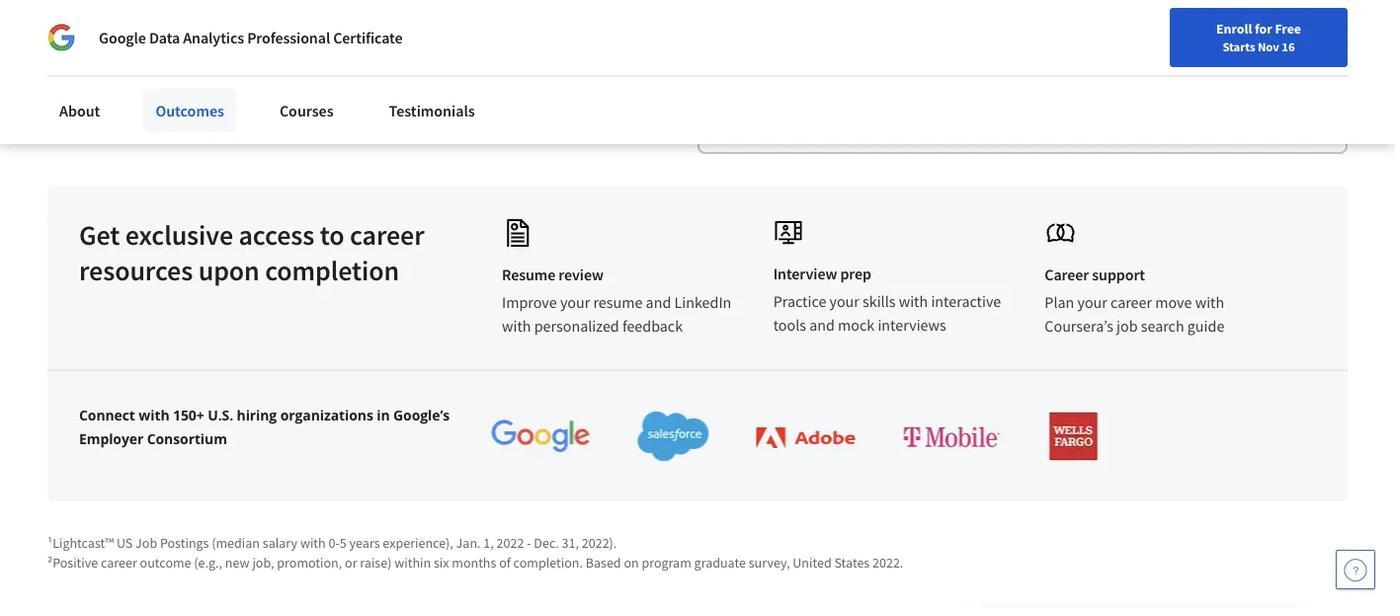 Task type: describe. For each thing, give the bounding box(es) containing it.
in
[[377, 406, 390, 425]]

certificate
[[333, 28, 403, 47]]

career inside the ¹lightcast™ us job postings (median salary with 0-5 years experience), jan. 1, 2022 - dec. 31, 2022). ²positive career outcome (e.g., new job, promotion, or raise) within six months of completion. based on program graduate survey, united states 2022.
[[101, 555, 137, 573]]

nov
[[1258, 39, 1279, 54]]

your for prep
[[830, 292, 860, 312]]

for for enroll
[[1255, 20, 1272, 38]]

graduate
[[694, 555, 746, 573]]

-
[[527, 535, 531, 553]]

move
[[1155, 293, 1192, 313]]

connect with 150+ u.s. hiring organizations in google's employer consortium
[[79, 406, 450, 449]]

$92,000
[[723, 42, 815, 77]]

help center image
[[1344, 558, 1368, 582]]

¹lightcast™
[[47, 535, 114, 553]]

2022
[[497, 535, 524, 553]]

free
[[1275, 20, 1301, 38]]

survey,
[[749, 555, 790, 573]]

data right junior
[[422, 26, 453, 46]]

with inside resume review improve your resume and linkedin with personalized feedback
[[502, 317, 531, 336]]

with inside connect with 150+ u.s. hiring organizations in google's employer consortium
[[139, 406, 169, 425]]

certificate
[[1169, 79, 1227, 96]]

get
[[79, 218, 120, 253]]

new
[[225, 555, 250, 573]]

completion
[[265, 254, 399, 289]]

enroll
[[1216, 20, 1252, 38]]

google data analytics professional certificate
[[99, 28, 403, 47]]

career inside 75% of certificate graduates report positive career outcome
[[1243, 98, 1279, 116]]

raise)
[[360, 555, 392, 573]]

salary
[[263, 535, 298, 553]]

experience),
[[383, 535, 453, 553]]

and inside interview prep practice your skills with interactive tools and mock interviews
[[809, 316, 835, 335]]

courses link
[[268, 89, 345, 132]]

years
[[349, 535, 380, 553]]

jan.
[[456, 535, 481, 553]]

show notifications image
[[1185, 25, 1209, 48]]

150+
[[173, 406, 204, 425]]

improve
[[502, 293, 557, 313]]

+ for $92,000 +
[[815, 42, 829, 77]]

outcome inside the ¹lightcast™ us job postings (median salary with 0-5 years experience), jan. 1, 2022 - dec. 31, 2022). ²positive career outcome (e.g., new job, promotion, or raise) within six months of completion. based on program graduate survey, united states 2022.
[[140, 555, 191, 573]]

enroll for free starts nov 16
[[1216, 20, 1301, 54]]

google image
[[47, 24, 75, 51]]

access
[[239, 218, 314, 253]]

your for review
[[560, 293, 590, 313]]

dec.
[[534, 535, 559, 553]]

analytics
[[183, 28, 244, 47]]

outcomes link
[[144, 89, 236, 132]]

with inside the ¹lightcast™ us job postings (median salary with 0-5 years experience), jan. 1, 2022 - dec. 31, 2022). ²positive career outcome (e.g., new job, promotion, or raise) within six months of completion. based on program graduate survey, united states 2022.
[[300, 535, 326, 553]]

based
[[586, 555, 621, 573]]

job inside career support plan your career move with coursera's job search guide
[[1117, 317, 1138, 336]]

skills
[[863, 292, 896, 312]]

1 analyst, from the left
[[321, 26, 373, 46]]

u.s.
[[208, 406, 233, 425]]

job
[[135, 535, 157, 553]]

report
[[1155, 98, 1191, 116]]

of inside 75% of certificate graduates report positive career outcome
[[1155, 79, 1167, 96]]

(median
[[212, 535, 260, 553]]

outcomes
[[156, 101, 224, 121]]

hiring
[[237, 406, 277, 425]]

about
[[59, 101, 100, 121]]

get exclusive access to career resources upon completion
[[79, 218, 424, 289]]

5
[[340, 535, 347, 553]]

data right titles:
[[287, 26, 318, 46]]

united
[[793, 555, 832, 573]]

75%
[[1155, 42, 1206, 77]]

within
[[394, 555, 431, 573]]

months
[[452, 555, 496, 573]]

associate
[[511, 26, 574, 46]]

completion.
[[513, 555, 583, 573]]

search
[[1141, 317, 1184, 336]]

professional
[[247, 28, 330, 47]]

us
[[117, 535, 133, 553]]

coursera image
[[24, 16, 149, 48]]

tools
[[773, 316, 806, 335]]

starts
[[1223, 39, 1255, 54]]

states
[[834, 555, 870, 573]]

review
[[559, 265, 604, 285]]

$92,000 +
[[723, 42, 829, 77]]



Task type: locate. For each thing, give the bounding box(es) containing it.
menu item
[[1037, 20, 1164, 84]]

with up guide
[[1195, 293, 1224, 313]]

upon
[[198, 254, 260, 289]]

1 vertical spatial and
[[809, 316, 835, 335]]

program
[[642, 555, 691, 573]]

employer
[[79, 430, 143, 449]]

resume
[[593, 293, 643, 313]]

about link
[[47, 89, 112, 132]]

of up report
[[1155, 79, 1167, 96]]

your up personalized
[[560, 293, 590, 313]]

1 vertical spatial outcome
[[140, 555, 191, 573]]

titles:
[[247, 26, 284, 46]]

career down "graduates"
[[1243, 98, 1279, 116]]

to
[[320, 218, 344, 253]]

with inside career support plan your career move with coursera's job search guide
[[1195, 293, 1224, 313]]

connect
[[79, 406, 135, 425]]

0 vertical spatial job
[[223, 26, 244, 46]]

exclusive
[[125, 218, 233, 253]]

junior
[[376, 26, 419, 46]]

google partner logo image
[[491, 420, 590, 454]]

0 horizontal spatial for
[[125, 26, 144, 46]]

data right google at top
[[149, 28, 180, 47]]

²positive
[[47, 555, 98, 573]]

for inside enroll for free starts nov 16
[[1255, 20, 1272, 38]]

and inside resume review improve your resume and linkedin with personalized feedback
[[646, 293, 671, 313]]

1 horizontal spatial your
[[830, 292, 860, 312]]

interview prep practice your skills with interactive tools and mock interviews
[[773, 264, 1001, 335]]

demand
[[164, 26, 219, 46]]

google
[[99, 28, 146, 47]]

1 horizontal spatial outcome
[[1155, 118, 1206, 136]]

prep
[[840, 264, 871, 284]]

career inside career support plan your career move with coursera's job search guide
[[1111, 293, 1152, 313]]

practice
[[773, 292, 826, 312]]

salesforce partner logo image
[[638, 413, 709, 462]]

0 horizontal spatial +
[[815, 42, 829, 77]]

postings
[[160, 535, 209, 553]]

testimonials
[[389, 101, 475, 121]]

career
[[1243, 98, 1279, 116], [350, 218, 424, 253], [1111, 293, 1152, 313], [101, 555, 137, 573]]

2 analyst, from the left
[[456, 26, 508, 46]]

0 horizontal spatial and
[[646, 293, 671, 313]]

1 + from the left
[[815, 42, 829, 77]]

for left in-
[[125, 26, 144, 46]]

job
[[223, 26, 244, 46], [1117, 317, 1138, 336]]

your for support
[[1078, 293, 1108, 313]]

¹lightcast™ us job postings (median salary with 0-5 years experience), jan. 1, 2022 - dec. 31, 2022). ²positive career outcome (e.g., new job, promotion, or raise) within six months of completion. based on program graduate survey, united states 2022.
[[47, 535, 904, 573]]

on
[[624, 555, 639, 573]]

adobe partner logo image
[[756, 428, 855, 449]]

2022).
[[582, 535, 617, 553]]

0 horizontal spatial analyst,
[[321, 26, 373, 46]]

for up nov
[[1255, 20, 1272, 38]]

courses
[[280, 101, 334, 121]]

1 horizontal spatial and
[[809, 316, 835, 335]]

1 horizontal spatial +
[[1032, 42, 1046, 77]]

outcome inside 75% of certificate graduates report positive career outcome
[[1155, 118, 1206, 136]]

1 horizontal spatial for
[[1255, 20, 1272, 38]]

data left 'analyst'
[[577, 26, 608, 46]]

resources
[[79, 254, 193, 289]]

interactive
[[931, 292, 1001, 312]]

your up mock
[[830, 292, 860, 312]]

1 vertical spatial of
[[499, 555, 511, 573]]

your
[[830, 292, 860, 312], [560, 293, 590, 313], [1078, 293, 1108, 313]]

plan
[[1045, 293, 1074, 313]]

positive
[[1194, 98, 1240, 116]]

1 vertical spatial job
[[1117, 317, 1138, 336]]

promotion,
[[277, 555, 342, 573]]

qualify for in-demand job titles: data analyst, junior data analyst, associate data analyst
[[75, 26, 659, 46]]

+
[[815, 42, 829, 77], [1032, 42, 1046, 77]]

career down the support
[[1111, 293, 1152, 313]]

0 horizontal spatial outcome
[[140, 555, 191, 573]]

with up promotion, at the bottom of page
[[300, 535, 326, 553]]

outcome down postings
[[140, 555, 191, 573]]

and up feedback
[[646, 293, 671, 313]]

career inside get exclusive access to career resources upon completion
[[350, 218, 424, 253]]

six
[[434, 555, 449, 573]]

organizations
[[280, 406, 373, 425]]

your inside interview prep practice your skills with interactive tools and mock interviews
[[830, 292, 860, 312]]

0-
[[329, 535, 340, 553]]

qualify
[[75, 26, 122, 46]]

coursera's
[[1045, 317, 1113, 336]]

1 horizontal spatial job
[[1117, 317, 1138, 336]]

analyst,
[[321, 26, 373, 46], [456, 26, 508, 46]]

1,
[[484, 535, 494, 553]]

job left search
[[1117, 317, 1138, 336]]

with left "150+"
[[139, 406, 169, 425]]

with down improve at left
[[502, 317, 531, 336]]

google's
[[393, 406, 450, 425]]

your inside resume review improve your resume and linkedin with personalized feedback
[[560, 293, 590, 313]]

0 vertical spatial of
[[1155, 79, 1167, 96]]

None search field
[[282, 12, 608, 52]]

in-
[[147, 26, 164, 46]]

for for qualify
[[125, 26, 144, 46]]

linkedin
[[674, 293, 732, 313]]

0 horizontal spatial your
[[560, 293, 590, 313]]

or
[[345, 555, 357, 573]]

feedback
[[622, 317, 683, 336]]

interview
[[773, 264, 837, 284]]

and right tools
[[809, 316, 835, 335]]

with up the interviews
[[899, 292, 928, 312]]

analyst, left associate
[[456, 26, 508, 46]]

resume
[[502, 265, 556, 285]]

guide
[[1188, 317, 1225, 336]]

graduates
[[1230, 79, 1287, 96]]

personalized
[[534, 317, 619, 336]]

+ for 483,000 +
[[1032, 42, 1046, 77]]

job left titles:
[[223, 26, 244, 46]]

75% of certificate graduates report positive career outcome
[[1155, 42, 1287, 136]]

mock
[[838, 316, 875, 335]]

of inside the ¹lightcast™ us job postings (median salary with 0-5 years experience), jan. 1, 2022 - dec. 31, 2022). ²positive career outcome (e.g., new job, promotion, or raise) within six months of completion. based on program graduate survey, united states 2022.
[[499, 555, 511, 573]]

with
[[899, 292, 928, 312], [1195, 293, 1224, 313], [502, 317, 531, 336], [139, 406, 169, 425], [300, 535, 326, 553]]

483,000 +
[[940, 42, 1046, 77]]

interviews
[[878, 316, 946, 335]]

your up coursera's
[[1078, 293, 1108, 313]]

0 vertical spatial outcome
[[1155, 118, 1206, 136]]

483,000
[[940, 42, 1032, 77]]

career down us at left bottom
[[101, 555, 137, 573]]

analyst, left junior
[[321, 26, 373, 46]]

analyst
[[611, 26, 659, 46]]

0 vertical spatial and
[[646, 293, 671, 313]]

0 horizontal spatial of
[[499, 555, 511, 573]]

of down 2022
[[499, 555, 511, 573]]

1 horizontal spatial analyst,
[[456, 26, 508, 46]]

consortium
[[147, 430, 227, 449]]

support
[[1092, 265, 1145, 285]]

(e.g.,
[[194, 555, 222, 573]]

career right to at the top left of the page
[[350, 218, 424, 253]]

resume review improve your resume and linkedin with personalized feedback
[[502, 265, 732, 336]]

16
[[1282, 39, 1295, 54]]

with inside interview prep practice your skills with interactive tools and mock interviews
[[899, 292, 928, 312]]

2 + from the left
[[1032, 42, 1046, 77]]

your inside career support plan your career move with coursera's job search guide
[[1078, 293, 1108, 313]]

testimonials link
[[377, 89, 487, 132]]

and
[[646, 293, 671, 313], [809, 316, 835, 335]]

outcome down report
[[1155, 118, 1206, 136]]

2 horizontal spatial your
[[1078, 293, 1108, 313]]

0 horizontal spatial job
[[223, 26, 244, 46]]

outcome
[[1155, 118, 1206, 136], [140, 555, 191, 573]]

1 horizontal spatial of
[[1155, 79, 1167, 96]]

2022.
[[873, 555, 904, 573]]



Task type: vqa. For each thing, say whether or not it's contained in the screenshot.
the topmost LEARNERS
no



